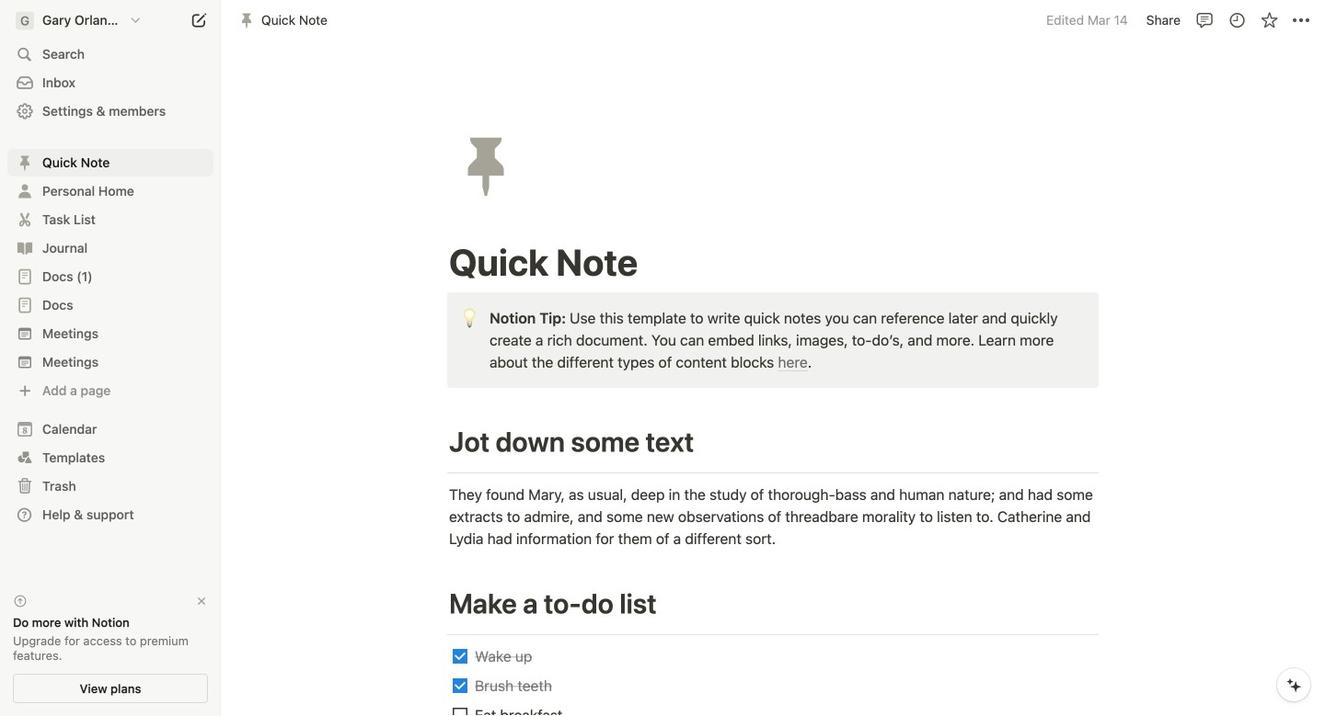 Task type: locate. For each thing, give the bounding box(es) containing it.
1 vertical spatial open image
[[19, 214, 30, 225]]

2 vertical spatial open image
[[19, 243, 30, 254]]

1 open image from the top
[[19, 157, 30, 168]]

note
[[447, 293, 1099, 388]]

open image
[[19, 157, 30, 168], [19, 214, 30, 225], [19, 243, 30, 254]]

4 open image from the top
[[19, 329, 30, 340]]

updates image
[[1228, 11, 1247, 29]]

3 open image from the top
[[19, 300, 30, 311]]

0 vertical spatial open image
[[19, 157, 30, 168]]

2 open image from the top
[[19, 272, 30, 283]]

💡 image
[[459, 306, 479, 332]]

comments image
[[1196, 11, 1214, 29]]

open image
[[19, 186, 30, 197], [19, 272, 30, 283], [19, 300, 30, 311], [19, 329, 30, 340], [19, 357, 30, 368]]

3 open image from the top
[[19, 243, 30, 254]]



Task type: describe. For each thing, give the bounding box(es) containing it.
favorite image
[[1260, 11, 1279, 29]]

new page image
[[188, 9, 210, 31]]

2 open image from the top
[[19, 214, 30, 225]]

5 open image from the top
[[19, 357, 30, 368]]

change page icon image
[[450, 129, 522, 201]]

1 open image from the top
[[19, 186, 30, 197]]

dismiss image
[[195, 595, 208, 608]]

g image
[[16, 12, 34, 30]]



Task type: vqa. For each thing, say whether or not it's contained in the screenshot.
'note'
yes



